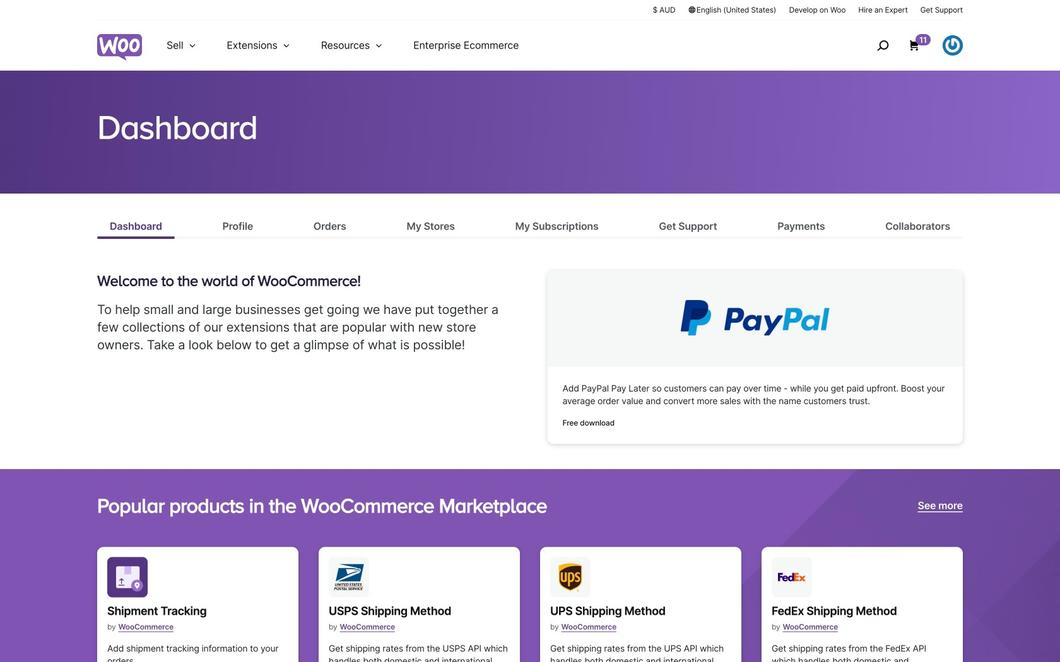 Task type: describe. For each thing, give the bounding box(es) containing it.
search image
[[873, 35, 893, 56]]

service navigation menu element
[[850, 25, 963, 66]]



Task type: locate. For each thing, give the bounding box(es) containing it.
open account menu image
[[943, 35, 963, 56]]



